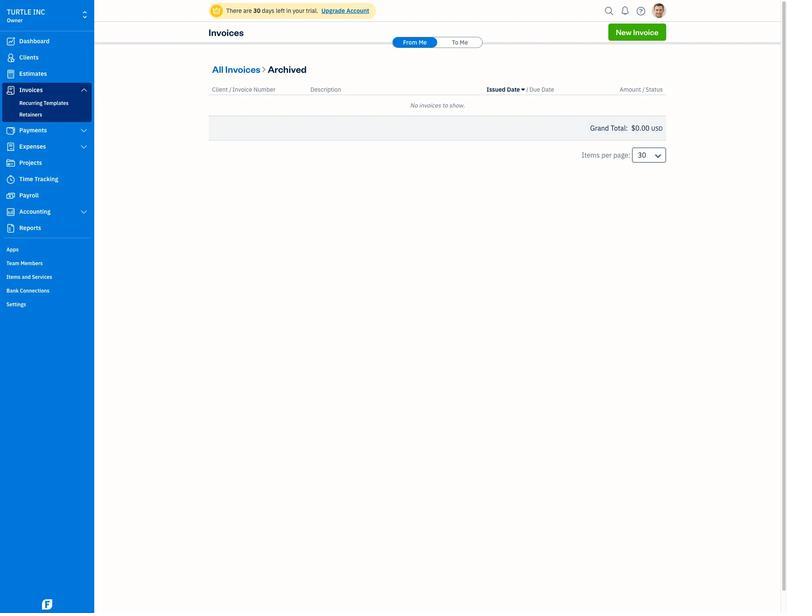 Task type: describe. For each thing, give the bounding box(es) containing it.
owner
[[7, 17, 23, 24]]

expenses link
[[2, 139, 92, 155]]

in
[[287, 7, 292, 15]]

client / invoice number
[[212, 86, 276, 94]]

tracking
[[35, 175, 58, 183]]

invoice inside new invoice 'link'
[[634, 27, 659, 37]]

recurring templates link
[[4, 98, 90, 109]]

clients
[[19, 54, 39, 61]]

dashboard
[[19, 37, 50, 45]]

inc
[[33, 8, 45, 16]]

page:
[[614, 151, 631, 160]]

upgrade
[[322, 7, 345, 15]]

team members
[[6, 260, 43, 267]]

show.
[[450, 102, 465, 109]]

accounting link
[[2, 205, 92, 220]]

all invoices
[[212, 63, 261, 75]]

team members link
[[2, 257, 92, 270]]

/ for client
[[229, 86, 232, 94]]

no invoices to show.
[[411, 102, 465, 109]]

payroll link
[[2, 188, 92, 204]]

invoices inside the 'main' element
[[19, 86, 43, 94]]

services
[[32, 274, 52, 281]]

recurring templates
[[19, 100, 69, 106]]

1 vertical spatial invoice
[[233, 86, 252, 94]]

client link
[[212, 86, 229, 94]]

are
[[244, 7, 252, 15]]

reports link
[[2, 221, 92, 236]]

date for issued date
[[508, 86, 521, 94]]

issued
[[487, 86, 506, 94]]

freshbooks image
[[40, 600, 54, 610]]

grand total : $0.00 usd
[[591, 124, 664, 133]]

time tracking
[[19, 175, 58, 183]]

invoices
[[420, 102, 441, 109]]

/ for amount
[[643, 86, 645, 94]]

money image
[[6, 192, 16, 200]]

days
[[262, 7, 275, 15]]

project image
[[6, 159, 16, 168]]

settings link
[[2, 298, 92, 311]]

reports
[[19, 224, 41, 232]]

new invoice link
[[609, 24, 667, 41]]

time tracking link
[[2, 172, 92, 187]]

templates
[[44, 100, 69, 106]]

due
[[530, 86, 541, 94]]

to
[[443, 102, 448, 109]]

retainers
[[19, 112, 42, 118]]

clients link
[[2, 50, 92, 66]]

30 inside items per page: field
[[639, 151, 647, 160]]

trial.
[[306, 7, 319, 15]]

estimate image
[[6, 70, 16, 78]]

:
[[627, 124, 629, 133]]

there are 30 days left in your trial. upgrade account
[[226, 7, 370, 15]]

to
[[452, 39, 459, 46]]

0 horizontal spatial 30
[[254, 7, 261, 15]]

items and services link
[[2, 271, 92, 284]]

your
[[293, 7, 305, 15]]

estimates link
[[2, 66, 92, 82]]

description link
[[311, 86, 342, 94]]

main element
[[0, 0, 116, 614]]

chevron large down image for payments
[[80, 127, 88, 134]]

payroll
[[19, 192, 39, 199]]

chevron large down image for expenses
[[80, 144, 88, 151]]

expense image
[[6, 143, 16, 151]]

turtle inc owner
[[7, 8, 45, 24]]

0 vertical spatial invoices
[[209, 26, 244, 38]]

archived
[[268, 63, 307, 75]]

chart image
[[6, 208, 16, 217]]

all
[[212, 63, 224, 75]]

expenses
[[19, 143, 46, 151]]

per
[[602, 151, 612, 160]]

description
[[311, 86, 342, 94]]

crown image
[[212, 6, 221, 15]]

bank connections
[[6, 288, 49, 294]]

items for items and services
[[6, 274, 21, 281]]

projects
[[19, 159, 42, 167]]



Task type: locate. For each thing, give the bounding box(es) containing it.
invoice down go to help icon
[[634, 27, 659, 37]]

1 chevron large down image from the top
[[80, 87, 88, 94]]

invoice down all invoices link
[[233, 86, 252, 94]]

/ right client
[[229, 86, 232, 94]]

issued date link
[[487, 86, 527, 94]]

chevron large down image for accounting
[[80, 209, 88, 216]]

date for due date
[[542, 86, 555, 94]]

0 vertical spatial items
[[582, 151, 601, 160]]

no
[[411, 102, 418, 109]]

settings
[[6, 302, 26, 308]]

/ right caretdown icon
[[527, 86, 529, 94]]

2 / from the left
[[527, 86, 529, 94]]

due date
[[530, 86, 555, 94]]

bank connections link
[[2, 284, 92, 297]]

there
[[226, 7, 242, 15]]

retainers link
[[4, 110, 90, 120]]

invoices up recurring
[[19, 86, 43, 94]]

accounting
[[19, 208, 51, 216]]

1 horizontal spatial me
[[460, 39, 469, 46]]

new invoice
[[617, 27, 659, 37]]

2 date from the left
[[542, 86, 555, 94]]

chevron large down image inside expenses link
[[80, 144, 88, 151]]

dashboard image
[[6, 37, 16, 46]]

1 vertical spatial 30
[[639, 151, 647, 160]]

me for to me
[[460, 39, 469, 46]]

0 vertical spatial chevron large down image
[[80, 87, 88, 94]]

date right "due"
[[542, 86, 555, 94]]

items for items per page:
[[582, 151, 601, 160]]

account
[[347, 7, 370, 15]]

invoices down there
[[209, 26, 244, 38]]

invoice
[[634, 27, 659, 37], [233, 86, 252, 94]]

1 vertical spatial chevron large down image
[[80, 144, 88, 151]]

payment image
[[6, 127, 16, 135]]

invoice number link
[[233, 86, 276, 94]]

new
[[617, 27, 632, 37]]

report image
[[6, 224, 16, 233]]

0 vertical spatial 30
[[254, 7, 261, 15]]

recurring
[[19, 100, 42, 106]]

me right from
[[419, 39, 427, 46]]

invoices
[[209, 26, 244, 38], [226, 63, 261, 75], [19, 86, 43, 94]]

items and services
[[6, 274, 52, 281]]

chevron large down image inside payments link
[[80, 127, 88, 134]]

$0.00
[[632, 124, 650, 133]]

items per page:
[[582, 151, 631, 160]]

2 me from the left
[[460, 39, 469, 46]]

time
[[19, 175, 33, 183]]

me right to
[[460, 39, 469, 46]]

1 vertical spatial items
[[6, 274, 21, 281]]

chevron large down image down retainers link
[[80, 127, 88, 134]]

total
[[611, 124, 627, 133]]

30 right page:
[[639, 151, 647, 160]]

30 right are
[[254, 7, 261, 15]]

estimates
[[19, 70, 47, 78]]

upgrade account link
[[320, 7, 370, 15]]

dashboard link
[[2, 34, 92, 49]]

to me
[[452, 39, 469, 46]]

chevron large down image for invoices
[[80, 87, 88, 94]]

0 horizontal spatial date
[[508, 86, 521, 94]]

apps link
[[2, 243, 92, 256]]

me
[[419, 39, 427, 46], [460, 39, 469, 46]]

issued date
[[487, 86, 521, 94]]

Items per page: field
[[633, 148, 667, 163]]

0 horizontal spatial me
[[419, 39, 427, 46]]

invoices up client / invoice number
[[226, 63, 261, 75]]

1 horizontal spatial items
[[582, 151, 601, 160]]

0 vertical spatial chevron large down image
[[80, 127, 88, 134]]

2 chevron large down image from the top
[[80, 209, 88, 216]]

all invoices link
[[212, 63, 263, 75]]

amount link
[[620, 86, 643, 94]]

payments link
[[2, 123, 92, 139]]

usd
[[652, 125, 664, 133]]

2 vertical spatial invoices
[[19, 86, 43, 94]]

bank
[[6, 288, 19, 294]]

status
[[646, 86, 664, 94]]

client
[[212, 86, 228, 94]]

client image
[[6, 54, 16, 62]]

grand
[[591, 124, 610, 133]]

2 horizontal spatial /
[[643, 86, 645, 94]]

1 me from the left
[[419, 39, 427, 46]]

to me link
[[438, 37, 483, 48]]

0 horizontal spatial /
[[229, 86, 232, 94]]

chevron large down image
[[80, 87, 88, 94], [80, 144, 88, 151]]

team
[[6, 260, 19, 267]]

chevron large down image
[[80, 127, 88, 134], [80, 209, 88, 216]]

me for from me
[[419, 39, 427, 46]]

status link
[[646, 86, 664, 94]]

invoices link
[[2, 83, 92, 98]]

1 horizontal spatial 30
[[639, 151, 647, 160]]

items left per
[[582, 151, 601, 160]]

date
[[508, 86, 521, 94], [542, 86, 555, 94]]

1 date from the left
[[508, 86, 521, 94]]

items left and
[[6, 274, 21, 281]]

from me
[[404, 39, 427, 46]]

1 chevron large down image from the top
[[80, 127, 88, 134]]

amount
[[620, 86, 642, 94]]

from
[[404, 39, 418, 46]]

due date link
[[530, 86, 555, 94]]

1 / from the left
[[229, 86, 232, 94]]

chevron large down image up recurring templates link on the left of the page
[[80, 87, 88, 94]]

1 vertical spatial chevron large down image
[[80, 209, 88, 216]]

0 horizontal spatial items
[[6, 274, 21, 281]]

projects link
[[2, 156, 92, 171]]

1 horizontal spatial date
[[542, 86, 555, 94]]

and
[[22, 274, 31, 281]]

/ left the status
[[643, 86, 645, 94]]

1 horizontal spatial /
[[527, 86, 529, 94]]

items inside items and services link
[[6, 274, 21, 281]]

from me link
[[393, 37, 438, 48]]

amount / status
[[620, 86, 664, 94]]

caretdown image
[[522, 86, 525, 93]]

apps
[[6, 247, 19, 253]]

members
[[21, 260, 43, 267]]

chevron large down image up projects link
[[80, 144, 88, 151]]

number
[[254, 86, 276, 94]]

2 chevron large down image from the top
[[80, 144, 88, 151]]

invoice image
[[6, 86, 16, 95]]

turtle
[[7, 8, 31, 16]]

search image
[[603, 5, 617, 17]]

items
[[582, 151, 601, 160], [6, 274, 21, 281]]

chevron large down image down payroll link
[[80, 209, 88, 216]]

go to help image
[[635, 5, 649, 17]]

0 horizontal spatial invoice
[[233, 86, 252, 94]]

payments
[[19, 127, 47, 134]]

date left caretdown icon
[[508, 86, 521, 94]]

0 vertical spatial invoice
[[634, 27, 659, 37]]

notifications image
[[619, 2, 633, 19]]

1 vertical spatial invoices
[[226, 63, 261, 75]]

connections
[[20, 288, 49, 294]]

3 / from the left
[[643, 86, 645, 94]]

/
[[229, 86, 232, 94], [527, 86, 529, 94], [643, 86, 645, 94]]

timer image
[[6, 175, 16, 184]]

1 horizontal spatial invoice
[[634, 27, 659, 37]]

left
[[276, 7, 285, 15]]



Task type: vqa. For each thing, say whether or not it's contained in the screenshot.
The "Me" corresponding to To Me
yes



